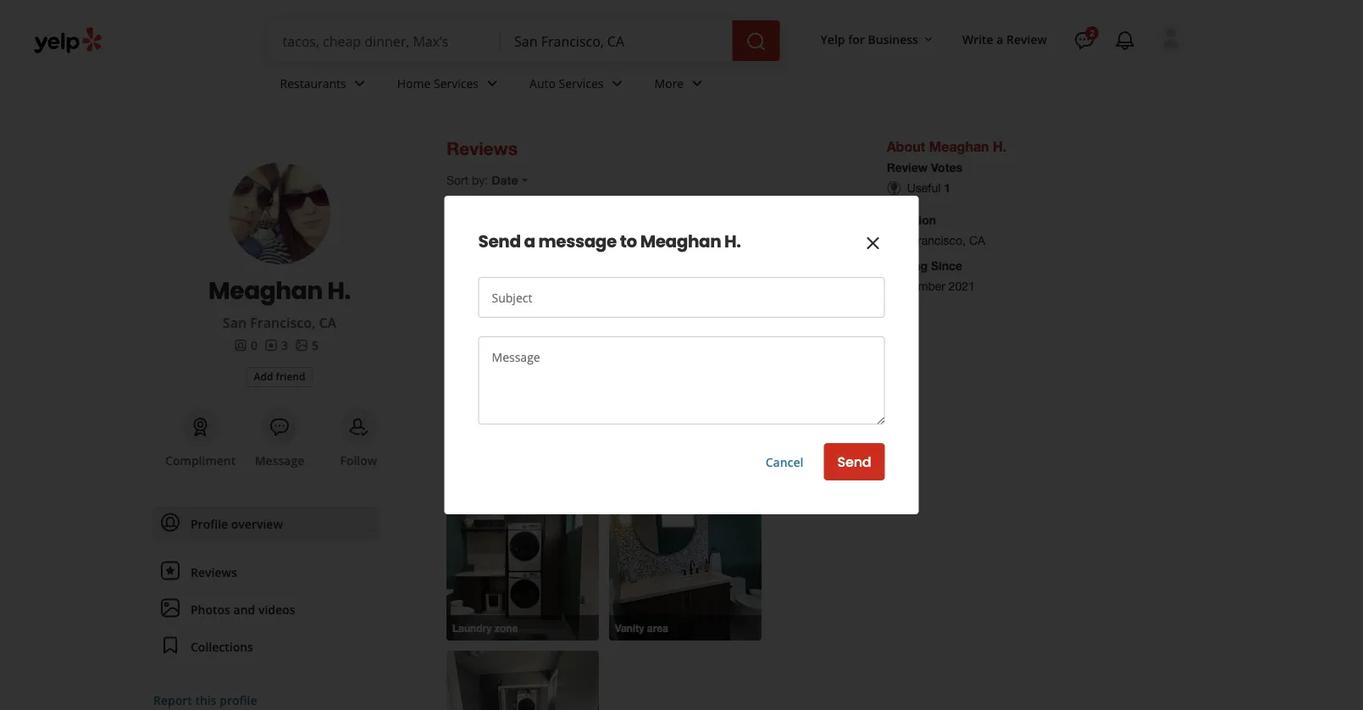 Task type: locate. For each thing, give the bounding box(es) containing it.
None text field
[[478, 336, 885, 425]]

24 chevron down v2 image inside auto services link
[[607, 73, 628, 94]]

for
[[848, 31, 865, 47], [678, 458, 692, 472]]

0 vertical spatial remodel
[[542, 305, 585, 319]]

dedicated
[[721, 336, 774, 350]]

remodel inside the this was our first remodel project and millie was so helpful through the permit process and recommending a structural engineer, and kept us reassured through any bump we hit along the way.
[[540, 366, 583, 380]]

lives.
[[475, 458, 501, 472]]

1 horizontal spatial services
[[559, 75, 604, 91]]

1 horizontal spatial send
[[838, 453, 872, 472]]

0 horizontal spatial for
[[678, 458, 692, 472]]

review right write
[[1007, 31, 1047, 47]]

0 horizontal spatial the
[[729, 305, 749, 319]]

reviews up photos
[[191, 564, 237, 580]]

to up closet
[[528, 305, 538, 319]]

0 vertical spatial ca
[[969, 233, 986, 247]]

1 services from the left
[[434, 75, 479, 91]]

to up the such
[[724, 427, 734, 441]]

0 horizontal spatial san
[[223, 314, 247, 332]]

meaghan up 16 review v2 image
[[208, 274, 323, 307]]

send up 5.0 star rating image at the top left of the page
[[478, 230, 521, 253]]

for down has
[[678, 458, 692, 472]]

with
[[568, 427, 590, 441]]

1 horizontal spatial meaghan
[[640, 230, 721, 253]]

meaghan up 'room.'
[[640, 230, 721, 253]]

such
[[719, 443, 744, 457]]

1 horizontal spatial san
[[887, 233, 908, 247]]

16 review v2 image
[[264, 339, 278, 352]]

0 horizontal spatial gadi
[[496, 305, 524, 319]]

general
[[508, 228, 543, 240]]

1 vertical spatial for
[[678, 458, 692, 472]]

24 chevron down v2 image inside restaurants link
[[350, 73, 370, 94]]

so
[[569, 321, 582, 335], [705, 366, 718, 380]]

a inside "dialog"
[[524, 230, 535, 253]]

and
[[522, 321, 542, 335], [651, 336, 671, 350], [627, 366, 647, 380], [492, 382, 512, 396], [712, 382, 732, 396], [234, 601, 255, 617]]

write a review
[[963, 31, 1047, 47]]

meaghan h. link
[[161, 274, 398, 307]]

room.
[[695, 305, 726, 319]]

helpful
[[721, 366, 756, 380]]

the
[[729, 305, 749, 319], [778, 427, 797, 441]]

i
[[447, 427, 450, 441], [505, 458, 508, 472]]

1 24 chevron down v2 image from the left
[[350, 73, 370, 94]]

compliment
[[165, 452, 236, 468]]

review down about at the top of the page
[[887, 161, 928, 175]]

close image
[[863, 233, 883, 253]]

24 chevron down v2 image inside the home services link
[[482, 73, 503, 94]]

0 vertical spatial the
[[729, 305, 749, 319]]

0 horizontal spatial so
[[569, 321, 582, 335]]

to right ave
[[620, 230, 637, 253]]

0 horizontal spatial send
[[478, 230, 521, 253]]

16 friends v2 image
[[234, 339, 247, 352]]

san up 16 friends v2 image
[[223, 314, 247, 332]]

0 vertical spatial gadi
[[496, 305, 524, 319]]

was up engineer,
[[680, 366, 702, 380]]

services right 'auto' at top
[[559, 75, 604, 91]]

0 vertical spatial reviews
[[447, 138, 518, 159]]

much left wasted
[[585, 321, 615, 335]]

24 chevron down v2 image inside more link
[[687, 73, 708, 94]]

1 horizontal spatial our
[[588, 305, 605, 319]]

much down with
[[562, 443, 591, 457]]

am
[[453, 427, 469, 441]]

photo of gadi construction - santa clara, ca, united states. vanity area image
[[609, 488, 762, 641]]

None search field
[[269, 20, 784, 61]]

for right yelp
[[848, 31, 865, 47]]

1 vertical spatial space
[[801, 427, 833, 441]]

area.
[[819, 336, 845, 350]]

2 vertical spatial our
[[825, 443, 843, 457]]

so left helpful in the right of the page
[[705, 366, 718, 380]]

any
[[491, 397, 510, 411]]

  text field
[[478, 277, 885, 318]]

1 vertical spatial so
[[705, 366, 718, 380]]

review votes
[[887, 161, 963, 175]]

0 vertical spatial san
[[887, 233, 908, 247]]

meaghan up "votes"
[[929, 138, 989, 154]]

2 24 chevron down v2 image from the left
[[482, 73, 503, 94]]

2 horizontal spatial was
[[680, 366, 702, 380]]

0 horizontal spatial i
[[447, 427, 450, 441]]

remodel inside we hired gadi to remodel our powder/laundry room. the previous bathroom was outdated and had so much wasted space. we opted to remove the wall forming a closet to open the space up and create a dedicated laundry area.
[[542, 305, 585, 319]]

none text field inside send a message to meaghan h. "dialog"
[[478, 336, 885, 425]]

through
[[760, 366, 801, 380], [447, 397, 488, 411]]

0 vertical spatial much
[[585, 321, 615, 335]]

services for home services
[[434, 75, 479, 91]]

our left first at the bottom
[[496, 366, 514, 380]]

way.
[[635, 397, 658, 411]]

cancel
[[766, 454, 804, 470]]

through down process
[[447, 397, 488, 411]]

the inside i am absolutely in love with the end result (shoutout to victor). the space is not only beautiful but much functional. it has made such a difference in our daily lives. i will 100% be using gadi again for future projects.
[[778, 427, 797, 441]]

francisco, up 3
[[250, 314, 315, 332]]

1 vertical spatial h.
[[725, 230, 741, 253]]

space
[[599, 336, 631, 350], [801, 427, 833, 441]]

gadi up outdated
[[496, 305, 524, 319]]

beautiful
[[492, 443, 538, 457]]

0 vertical spatial review
[[1007, 31, 1047, 47]]

was up forming at the top left of page
[[447, 321, 468, 335]]

business
[[868, 31, 919, 47]]

remodel for project
[[540, 366, 583, 380]]

space left is
[[801, 427, 833, 441]]

24 chevron down v2 image left 'auto' at top
[[482, 73, 503, 94]]

h.
[[993, 138, 1007, 154], [725, 230, 741, 253], [327, 274, 351, 307]]

1 horizontal spatial review
[[1007, 31, 1047, 47]]

0 vertical spatial francisco,
[[911, 233, 966, 247]]

san right close icon at the top of the page
[[887, 233, 908, 247]]

1 horizontal spatial i
[[505, 458, 508, 472]]

laundry
[[777, 336, 816, 350]]

home
[[397, 75, 431, 91]]

1 horizontal spatial ca
[[969, 233, 986, 247]]

0 vertical spatial space
[[599, 336, 631, 350]]

for inside button
[[848, 31, 865, 47]]

about meaghan h.
[[887, 138, 1007, 154]]

1 vertical spatial send
[[838, 453, 872, 472]]

1 horizontal spatial space
[[801, 427, 833, 441]]

16 chevron down v2 image
[[922, 33, 936, 46]]

through up us
[[760, 366, 801, 380]]

1 vertical spatial francisco,
[[250, 314, 315, 332]]

home services link
[[384, 61, 516, 110]]

ca inside "location san francisco, ca"
[[969, 233, 986, 247]]

0 horizontal spatial meaghan
[[208, 274, 323, 307]]

0 horizontal spatial through
[[447, 397, 488, 411]]

and right up
[[651, 336, 671, 350]]

bathroom
[[801, 305, 852, 319]]

24 chevron down v2 image for home services
[[482, 73, 503, 94]]

1 vertical spatial ca
[[319, 314, 337, 332]]

reviews element
[[264, 336, 288, 353]]

we hired gadi to remodel our powder/laundry room. the previous bathroom was outdated and had so much wasted space. we opted to remove the wall forming a closet to open the space up and create a dedicated laundry area.
[[447, 305, 852, 350]]

1 vertical spatial we
[[698, 321, 715, 335]]

add friend
[[254, 369, 305, 383]]

so right had
[[569, 321, 582, 335]]

our down is
[[825, 443, 843, 457]]

0 horizontal spatial our
[[496, 366, 514, 380]]

this
[[195, 692, 217, 708]]

0 vertical spatial so
[[569, 321, 582, 335]]

1 vertical spatial much
[[562, 443, 591, 457]]

a inside the this was our first remodel project and millie was so helpful through the permit process and recommending a structural engineer, and kept us reassured through any bump we hit along the way.
[[598, 382, 605, 396]]

search image
[[746, 31, 767, 52]]

remodel up had
[[542, 305, 585, 319]]

send down is
[[838, 453, 872, 472]]

24 review v2 image
[[160, 561, 181, 581]]

end
[[613, 427, 633, 441]]

is
[[836, 427, 845, 441]]

in left 'love'
[[530, 427, 539, 441]]

wall
[[829, 321, 850, 335]]

0 horizontal spatial space
[[599, 336, 631, 350]]

0 vertical spatial for
[[848, 31, 865, 47]]

1 vertical spatial the
[[778, 427, 797, 441]]

0 vertical spatial send
[[478, 230, 521, 253]]

in right difference
[[813, 443, 822, 457]]

2 horizontal spatial meaghan
[[929, 138, 989, 154]]

the left end
[[593, 427, 610, 441]]

the right open
[[579, 336, 596, 350]]

add
[[254, 369, 273, 383]]

san
[[887, 233, 908, 247], [223, 314, 247, 332]]

0 vertical spatial i
[[447, 427, 450, 441]]

0 horizontal spatial h.
[[327, 274, 351, 307]]

0 vertical spatial in
[[530, 427, 539, 441]]

votes
[[931, 161, 963, 175]]

but
[[541, 443, 558, 457]]

1 horizontal spatial we
[[698, 321, 715, 335]]

francisco, up "since"
[[911, 233, 966, 247]]

meaghan inside "dialog"
[[640, 230, 721, 253]]

was up process
[[472, 366, 493, 380]]

made
[[686, 443, 715, 457]]

1 horizontal spatial h.
[[725, 230, 741, 253]]

our left powder/laundry
[[588, 305, 605, 319]]

the down bathroom
[[809, 321, 826, 335]]

the up opted
[[729, 305, 749, 319]]

1 vertical spatial meaghan
[[640, 230, 721, 253]]

add friend button
[[246, 367, 313, 387]]

space left up
[[599, 336, 631, 350]]

collections
[[191, 639, 253, 655]]

meaghan
[[929, 138, 989, 154], [640, 230, 721, 253], [208, 274, 323, 307]]

0 horizontal spatial francisco,
[[250, 314, 315, 332]]

3 24 chevron down v2 image from the left
[[607, 73, 628, 94]]

photos
[[191, 601, 230, 617]]

us
[[762, 382, 775, 396]]

0 vertical spatial we
[[447, 305, 463, 319]]

1 horizontal spatial in
[[813, 443, 822, 457]]

ca inside meaghan h. san francisco, ca
[[319, 314, 337, 332]]

24 chevron down v2 image right auto services in the top of the page
[[607, 73, 628, 94]]

september
[[887, 279, 946, 293]]

services right home at the left of page
[[434, 75, 479, 91]]

24 chevron down v2 image
[[350, 73, 370, 94], [482, 73, 503, 94], [607, 73, 628, 94], [687, 73, 708, 94]]

0 vertical spatial our
[[588, 305, 605, 319]]

1 horizontal spatial so
[[705, 366, 718, 380]]

message
[[255, 452, 304, 468]]

gadi
[[496, 305, 524, 319], [615, 458, 643, 472]]

1 vertical spatial review
[[887, 161, 928, 175]]

0 horizontal spatial ca
[[319, 314, 337, 332]]

1 vertical spatial gadi
[[615, 458, 643, 472]]

i am absolutely in love with the end result (shoutout to victor). the space is not only beautiful but much functional. it has made such a difference in our daily lives. i will 100% be using gadi again for future projects.
[[447, 427, 845, 472]]

and left videos
[[234, 601, 255, 617]]

our inside i am absolutely in love with the end result (shoutout to victor). the space is not only beautiful but much functional. it has made such a difference in our daily lives. i will 100% be using gadi again for future projects.
[[825, 443, 843, 457]]

24 chevron down v2 image right restaurants
[[350, 73, 370, 94]]

i left "am"
[[447, 427, 450, 441]]

to
[[620, 230, 637, 253], [528, 305, 538, 319], [753, 321, 763, 335], [535, 336, 546, 350], [724, 427, 734, 441]]

profile overview
[[191, 516, 283, 532]]

a
[[997, 31, 1004, 47], [524, 230, 535, 253], [490, 336, 497, 350], [711, 336, 717, 350], [598, 382, 605, 396], [748, 443, 754, 457]]

1 horizontal spatial for
[[848, 31, 865, 47]]

1 horizontal spatial was
[[472, 366, 493, 380]]

menu
[[153, 507, 379, 671]]

i left will
[[505, 458, 508, 472]]

space.
[[660, 321, 695, 335]]

0 horizontal spatial in
[[530, 427, 539, 441]]

we
[[547, 397, 562, 411]]

1 vertical spatial through
[[447, 397, 488, 411]]

1 vertical spatial our
[[496, 366, 514, 380]]

much inside we hired gadi to remodel our powder/laundry room. the previous bathroom was outdated and had so much wasted space. we opted to remove the wall forming a closet to open the space up and create a dedicated laundry area.
[[585, 321, 615, 335]]

forming
[[447, 336, 487, 350]]

0 vertical spatial h.
[[993, 138, 1007, 154]]

francisco, inside meaghan h. san francisco, ca
[[250, 314, 315, 332]]

1 vertical spatial san
[[223, 314, 247, 332]]

h. inside meaghan h. san francisco, ca
[[327, 274, 351, 307]]

not
[[447, 443, 464, 457]]

1 horizontal spatial reviews
[[447, 138, 518, 159]]

menu containing profile overview
[[153, 507, 379, 671]]

more link
[[641, 61, 721, 110]]

so inside we hired gadi to remodel our powder/laundry room. the previous bathroom was outdated and had so much wasted space. we opted to remove the wall forming a closet to open the space up and create a dedicated laundry area.
[[569, 321, 582, 335]]

and up closet
[[522, 321, 542, 335]]

1 vertical spatial remodel
[[540, 366, 583, 380]]

gadi inside we hired gadi to remodel our powder/laundry room. the previous bathroom was outdated and had so much wasted space. we opted to remove the wall forming a closet to open the space up and create a dedicated laundry area.
[[496, 305, 524, 319]]

a inside i am absolutely in love with the end result (shoutout to victor). the space is not only beautiful but much functional. it has made such a difference in our daily lives. i will 100% be using gadi again for future projects.
[[748, 443, 754, 457]]

services for auto services
[[559, 75, 604, 91]]

0 horizontal spatial reviews
[[191, 564, 237, 580]]

1 horizontal spatial francisco,
[[911, 233, 966, 247]]

1 horizontal spatial gadi
[[615, 458, 643, 472]]

4 24 chevron down v2 image from the left
[[687, 73, 708, 94]]

hired
[[467, 305, 493, 319]]

for inside i am absolutely in love with the end result (shoutout to victor). the space is not only beautiful but much functional. it has made such a difference in our daily lives. i will 100% be using gadi again for future projects.
[[678, 458, 692, 472]]

2 services from the left
[[559, 75, 604, 91]]

2 horizontal spatial our
[[825, 443, 843, 457]]

our
[[588, 305, 605, 319], [496, 366, 514, 380], [825, 443, 843, 457]]

profile
[[191, 516, 228, 532]]

2 horizontal spatial h.
[[993, 138, 1007, 154]]

0 horizontal spatial services
[[434, 75, 479, 91]]

we left hired
[[447, 305, 463, 319]]

100%
[[531, 458, 563, 472]]

1 horizontal spatial through
[[760, 366, 801, 380]]

in
[[530, 427, 539, 441], [813, 443, 822, 457]]

auto services link
[[516, 61, 641, 110]]

profile overview menu item
[[153, 507, 379, 548]]

2 vertical spatial h.
[[327, 274, 351, 307]]

ca
[[969, 233, 986, 247], [319, 314, 337, 332]]

and down helpful in the right of the page
[[712, 382, 732, 396]]

gadi down functional.
[[615, 458, 643, 472]]

0 horizontal spatial was
[[447, 321, 468, 335]]

the up reassured
[[804, 366, 821, 380]]

1 horizontal spatial the
[[778, 427, 797, 441]]

2 vertical spatial meaghan
[[208, 274, 323, 307]]

francisco,
[[911, 233, 966, 247], [250, 314, 315, 332]]

difference
[[757, 443, 810, 457]]

we down 'room.'
[[698, 321, 715, 335]]

the up difference
[[778, 427, 797, 441]]

remodel up recommending
[[540, 366, 583, 380]]

24 chevron down v2 image right more
[[687, 73, 708, 94]]

review
[[1007, 31, 1047, 47], [887, 161, 928, 175]]

create
[[675, 336, 708, 350]]

useful 1
[[907, 181, 951, 195]]

reviews up sort by: date
[[447, 138, 518, 159]]

photos element
[[295, 336, 319, 353]]

1 vertical spatial reviews
[[191, 564, 237, 580]]

send inside button
[[838, 453, 872, 472]]



Task type: describe. For each thing, give the bounding box(es) containing it.
review inside user actions element
[[1007, 31, 1047, 47]]

to inside i am absolutely in love with the end result (shoutout to victor). the space is not only beautiful but much functional. it has made such a difference in our daily lives. i will 100% be using gadi again for future projects.
[[724, 427, 734, 441]]

by:
[[472, 173, 488, 187]]

24 chevron down v2 image for auto services
[[607, 73, 628, 94]]

collections link
[[153, 630, 379, 664]]

remodel for our
[[542, 305, 585, 319]]

result
[[636, 427, 665, 441]]

process
[[447, 382, 489, 396]]

auto
[[530, 75, 556, 91]]

the inside we hired gadi to remodel our powder/laundry room. the previous bathroom was outdated and had so much wasted space. we opted to remove the wall forming a closet to open the space up and create a dedicated laundry area.
[[729, 305, 749, 319]]

opted
[[718, 321, 749, 335]]

yelp for business
[[821, 31, 919, 47]]

yelping
[[887, 258, 928, 272]]

0 vertical spatial through
[[760, 366, 801, 380]]

cabrillo
[[533, 243, 568, 255]]

friends element
[[234, 336, 258, 353]]

videos
[[258, 601, 295, 617]]

24 collections v2 image
[[160, 635, 181, 656]]

report this profile
[[153, 692, 257, 708]]

sort by: date
[[447, 173, 518, 187]]

2
[[1090, 27, 1095, 39]]

1 vertical spatial i
[[505, 458, 508, 472]]

24 profile v2 image
[[160, 512, 181, 533]]

follow
[[340, 452, 377, 468]]

gadi inside i am absolutely in love with the end result (shoutout to victor). the space is not only beautiful but much functional. it has made such a difference in our daily lives. i will 100% be using gadi again for future projects.
[[615, 458, 643, 472]]

24 chevron down v2 image for restaurants
[[350, 73, 370, 94]]

to down had
[[535, 336, 546, 350]]

write
[[963, 31, 994, 47]]

  text field inside send a message to meaghan h. "dialog"
[[478, 277, 885, 318]]

report
[[153, 692, 192, 708]]

area
[[647, 622, 669, 634]]

3205
[[508, 243, 530, 255]]

recommending
[[515, 382, 595, 396]]

it
[[653, 443, 660, 457]]

24 chevron down v2 image for more
[[687, 73, 708, 94]]

business categories element
[[267, 61, 1186, 110]]

report this profile link
[[153, 692, 257, 708]]

up
[[635, 336, 648, 350]]

open
[[549, 336, 576, 350]]

space inside we hired gadi to remodel our powder/laundry room. the previous bathroom was outdated and had so much wasted space. we opted to remove the wall forming a closet to open the space up and create a dedicated laundry area.
[[599, 336, 631, 350]]

0 horizontal spatial review
[[887, 161, 928, 175]]

san inside meaghan h. san francisco, ca
[[223, 314, 247, 332]]

3
[[281, 337, 288, 353]]

powder/laundry
[[609, 305, 692, 319]]

photo of gadi construction - santa clara, ca, united states. laundry zone image
[[447, 488, 599, 641]]

0 vertical spatial meaghan
[[929, 138, 989, 154]]

to up dedicated
[[753, 321, 763, 335]]

5.0 star rating image
[[447, 284, 533, 299]]

future
[[696, 458, 726, 472]]

gadi construction image
[[447, 211, 497, 262]]

space inside i am absolutely in love with the end result (shoutout to victor). the space is not only beautiful but much functional. it has made such a difference in our daily lives. i will 100% be using gadi again for future projects.
[[801, 427, 833, 441]]

(shoutout
[[669, 427, 720, 441]]

send for send a message to meaghan h.
[[478, 230, 521, 253]]

along
[[582, 397, 611, 411]]

only
[[467, 443, 489, 457]]

zone
[[495, 622, 518, 634]]

location
[[887, 213, 936, 227]]

closet
[[500, 336, 532, 350]]

send button
[[824, 443, 885, 481]]

our inside the this was our first remodel project and millie was so helpful through the permit process and recommending a structural engineer, and kept us reassured through any bump we hit along the way.
[[496, 366, 514, 380]]

vanity area
[[615, 622, 669, 634]]

outdated
[[471, 321, 519, 335]]

yelping since september 2021
[[887, 258, 975, 293]]

more
[[655, 75, 684, 91]]

profile overview link
[[153, 507, 379, 541]]

0 horizontal spatial we
[[447, 305, 463, 319]]

functional.
[[595, 443, 650, 457]]

friend
[[276, 369, 305, 383]]

compliment image
[[190, 417, 211, 437]]

projects.
[[730, 458, 776, 472]]

meaghan h. san francisco, ca
[[208, 274, 351, 332]]

2021
[[949, 279, 975, 293]]

be
[[566, 458, 580, 472]]

sort
[[447, 173, 469, 187]]

home services
[[397, 75, 479, 91]]

san inside "location san francisco, ca"
[[887, 233, 908, 247]]

previous
[[752, 305, 797, 319]]

much inside i am absolutely in love with the end result (shoutout to victor). the space is not only beautiful but much functional. it has made such a difference in our daily lives. i will 100% be using gadi again for future projects.
[[562, 443, 591, 457]]

love
[[543, 427, 564, 441]]

general contractors link
[[508, 228, 600, 240]]

was inside we hired gadi to remodel our powder/laundry room. the previous bathroom was outdated and had so much wasted space. we opted to remove the wall forming a closet to open the space up and create a dedicated laundry area.
[[447, 321, 468, 335]]

24 photos v2 image
[[160, 598, 181, 618]]

photos and videos link
[[153, 592, 379, 626]]

photos and videos
[[191, 601, 295, 617]]

16 photos v2 image
[[295, 339, 308, 352]]

reviews link
[[153, 555, 379, 589]]

collections menu item
[[153, 630, 379, 671]]

send a message to meaghan h. dialog
[[0, 0, 1364, 710]]

0
[[251, 337, 258, 353]]

cancel button
[[766, 454, 804, 470]]

will
[[511, 458, 528, 472]]

permit
[[824, 366, 858, 380]]

date
[[492, 173, 518, 187]]

reassured
[[778, 382, 830, 396]]

h. inside "dialog"
[[725, 230, 741, 253]]

vanity
[[615, 622, 644, 634]]

using
[[583, 458, 611, 472]]

bump
[[513, 397, 544, 411]]

write a review link
[[956, 24, 1054, 54]]

laundry
[[453, 622, 492, 634]]

engineer,
[[661, 382, 709, 396]]

victor).
[[737, 427, 774, 441]]

the inside i am absolutely in love with the end result (shoutout to victor). the space is not only beautiful but much functional. it has made such a difference in our daily lives. i will 100% be using gadi again for future projects.
[[593, 427, 610, 441]]

absolutely
[[473, 427, 527, 441]]

and up "any"
[[492, 382, 512, 396]]

overview
[[231, 516, 283, 532]]

and up structural
[[627, 366, 647, 380]]

francisco, inside "location san francisco, ca"
[[911, 233, 966, 247]]

laundry zone
[[453, 622, 518, 634]]

send for send
[[838, 453, 872, 472]]

1 vertical spatial in
[[813, 443, 822, 457]]

hit
[[566, 397, 579, 411]]

24 message v2 image
[[1075, 31, 1095, 51]]

message image
[[269, 417, 290, 437]]

remove
[[766, 321, 806, 335]]

so inside the this was our first remodel project and millie was so helpful through the permit process and recommending a structural engineer, and kept us reassured through any bump we hit along the way.
[[705, 366, 718, 380]]

to inside "dialog"
[[620, 230, 637, 253]]

general contractors 3205 cabrillo ave
[[508, 228, 600, 255]]

meaghan inside meaghan h. san francisco, ca
[[208, 274, 323, 307]]

location san francisco, ca
[[887, 213, 986, 247]]

this was our first remodel project and millie was so helpful through the permit process and recommending a structural engineer, and kept us reassured through any bump we hit along the way.
[[447, 366, 858, 411]]

follow image
[[349, 417, 369, 437]]

notifications image
[[1115, 31, 1136, 51]]

the down structural
[[615, 397, 631, 411]]

our inside we hired gadi to remodel our powder/laundry room. the previous bathroom was outdated and had so much wasted space. we opted to remove the wall forming a closet to open the space up and create a dedicated laundry area.
[[588, 305, 605, 319]]

project
[[587, 366, 623, 380]]

auto services
[[530, 75, 604, 91]]

user actions element
[[807, 21, 1210, 125]]

message
[[539, 230, 617, 253]]



Task type: vqa. For each thing, say whether or not it's contained in the screenshot.
Cheese
no



